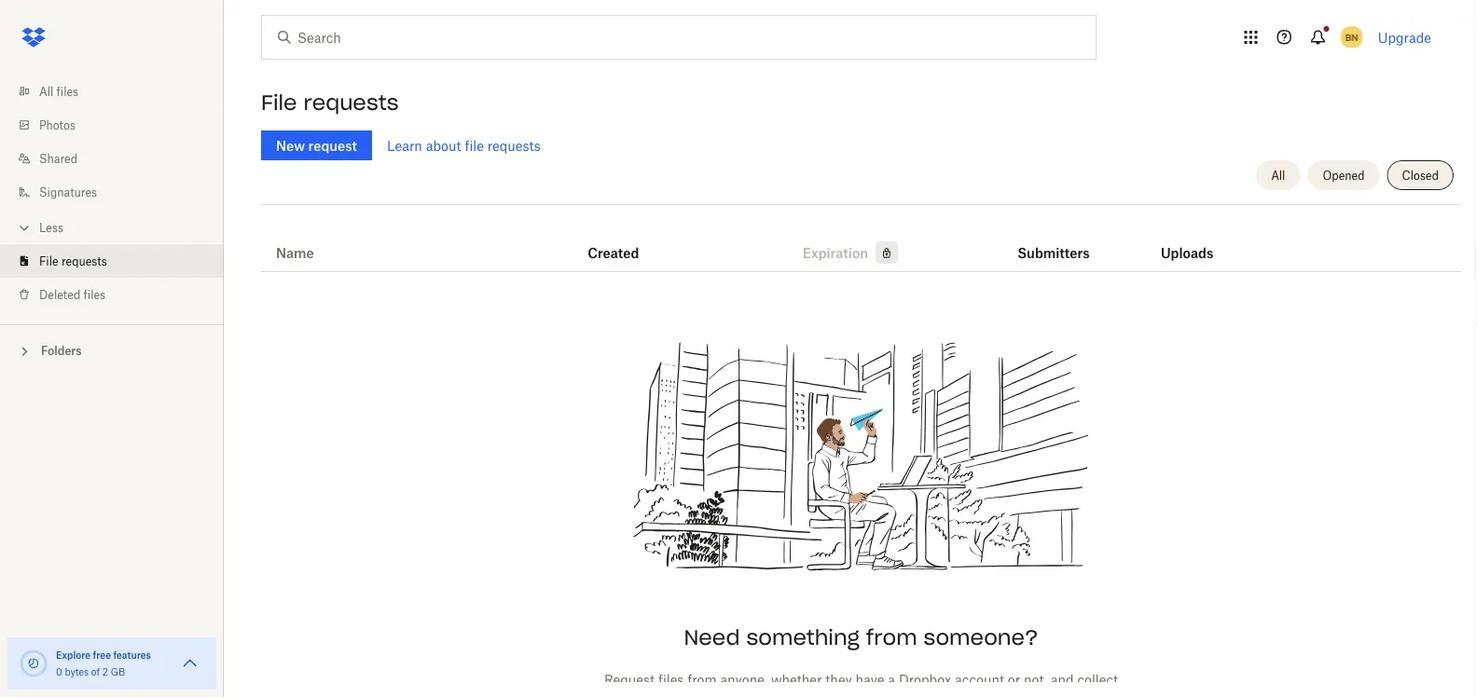 Task type: describe. For each thing, give the bounding box(es) containing it.
file requests list item
[[0, 244, 224, 278]]

dropbox image
[[15, 19, 52, 56]]

from for someone?
[[867, 625, 918, 651]]

opened
[[1323, 168, 1365, 182]]

from for anyone,
[[688, 672, 717, 688]]

and
[[1051, 672, 1074, 688]]

anyone,
[[721, 672, 768, 688]]

they
[[826, 672, 852, 688]]

2
[[102, 667, 108, 678]]

file requests inside list item
[[39, 254, 107, 268]]

something
[[747, 625, 860, 651]]

free
[[93, 650, 111, 661]]

1 horizontal spatial dropbox
[[1019, 693, 1072, 698]]

upgrade link
[[1379, 29, 1432, 45]]

gb
[[111, 667, 125, 678]]

upgrade
[[1379, 29, 1432, 45]]

pro trial element
[[869, 242, 898, 264]]

1 column header from the left
[[1018, 219, 1093, 264]]

0 vertical spatial file
[[261, 90, 297, 116]]

automatically
[[829, 693, 913, 698]]

not,
[[1024, 672, 1048, 688]]

all for all
[[1272, 168, 1286, 182]]

about
[[426, 138, 461, 153]]

less image
[[15, 219, 34, 237]]

files
[[753, 693, 782, 698]]

dropbox.
[[693, 693, 749, 698]]

0 vertical spatial requests
[[304, 90, 399, 116]]

whether
[[771, 672, 822, 688]]

1 horizontal spatial a
[[1009, 693, 1016, 698]]

photos
[[39, 118, 76, 132]]

request
[[308, 138, 357, 153]]

deleted
[[39, 288, 81, 302]]

0
[[56, 667, 62, 678]]

learn about file requests link
[[387, 138, 541, 153]]

opened button
[[1308, 160, 1380, 190]]

photos link
[[15, 108, 224, 142]]



Task type: locate. For each thing, give the bounding box(es) containing it.
folders
[[41, 344, 82, 358]]

file requests
[[261, 90, 399, 116], [39, 254, 107, 268]]

1 horizontal spatial requests
[[304, 90, 399, 116]]

0 horizontal spatial a
[[888, 672, 896, 688]]

list containing all files
[[0, 63, 224, 325]]

from
[[867, 625, 918, 651], [688, 672, 717, 688]]

all button
[[1257, 160, 1301, 190]]

0 horizontal spatial requests
[[61, 254, 107, 268]]

all for all files
[[39, 84, 53, 98]]

list
[[0, 63, 224, 325]]

1 horizontal spatial from
[[867, 625, 918, 651]]

your
[[663, 693, 690, 698]]

account
[[955, 672, 1005, 688]]

deleted files
[[39, 288, 106, 302]]

a down the or
[[1009, 693, 1016, 698]]

from up dropbox.
[[688, 672, 717, 688]]

2 horizontal spatial files
[[659, 672, 684, 688]]

a right "have" at the right of page
[[888, 672, 896, 688]]

1 horizontal spatial column header
[[1161, 219, 1236, 264]]

file requests up request in the top left of the page
[[261, 90, 399, 116]]

0 horizontal spatial file requests
[[39, 254, 107, 268]]

file requests link
[[15, 244, 224, 278]]

requests up deleted files
[[61, 254, 107, 268]]

quota usage element
[[19, 649, 49, 679]]

files right deleted
[[84, 288, 106, 302]]

new request button
[[261, 131, 372, 160]]

1 vertical spatial from
[[688, 672, 717, 688]]

new
[[276, 138, 305, 153]]

0 vertical spatial files
[[56, 84, 78, 98]]

request files from anyone, whether they have a dropbox account or not, and collect them in your dropbox. files will be automatically organized into a dropbox folde
[[604, 672, 1119, 698]]

0 horizontal spatial dropbox
[[899, 672, 952, 688]]

file down less
[[39, 254, 58, 268]]

1 vertical spatial file requests
[[39, 254, 107, 268]]

files up the your at the left bottom of page
[[659, 672, 684, 688]]

1 vertical spatial requests
[[488, 138, 541, 153]]

1 vertical spatial file
[[39, 254, 58, 268]]

file
[[261, 90, 297, 116], [39, 254, 58, 268]]

deleted files link
[[15, 278, 224, 312]]

request
[[604, 672, 655, 688]]

someone?
[[924, 625, 1039, 651]]

name
[[276, 245, 314, 261]]

Search in folder "Dropbox" text field
[[298, 27, 1058, 48]]

column header
[[1018, 219, 1093, 264], [1161, 219, 1236, 264]]

organized
[[917, 693, 978, 698]]

files inside request files from anyone, whether they have a dropbox account or not, and collect them in your dropbox. files will be automatically organized into a dropbox folde
[[659, 672, 684, 688]]

created button
[[588, 242, 639, 264]]

2 vertical spatial files
[[659, 672, 684, 688]]

bn
[[1346, 31, 1359, 43]]

0 vertical spatial file requests
[[261, 90, 399, 116]]

row
[[261, 212, 1462, 272]]

0 horizontal spatial files
[[56, 84, 78, 98]]

file up the new
[[261, 90, 297, 116]]

folders button
[[0, 337, 224, 364]]

0 vertical spatial a
[[888, 672, 896, 688]]

dropbox down not,
[[1019, 693, 1072, 698]]

into
[[981, 693, 1005, 698]]

features
[[113, 650, 151, 661]]

learn about file requests
[[387, 138, 541, 153]]

created
[[588, 245, 639, 261]]

shared
[[39, 152, 77, 166]]

learn
[[387, 138, 422, 153]]

from up "have" at the right of page
[[867, 625, 918, 651]]

less
[[39, 221, 63, 235]]

2 horizontal spatial requests
[[488, 138, 541, 153]]

0 horizontal spatial from
[[688, 672, 717, 688]]

bn button
[[1337, 22, 1367, 52]]

row containing name
[[261, 212, 1462, 272]]

1 vertical spatial dropbox
[[1019, 693, 1072, 698]]

them
[[612, 693, 644, 698]]

0 vertical spatial dropbox
[[899, 672, 952, 688]]

bytes
[[65, 667, 89, 678]]

closed
[[1403, 168, 1439, 182]]

will
[[785, 693, 807, 698]]

closed button
[[1388, 160, 1454, 190]]

dropbox up organized
[[899, 672, 952, 688]]

new request
[[276, 138, 357, 153]]

be
[[810, 693, 826, 698]]

explore free features 0 bytes of 2 gb
[[56, 650, 151, 678]]

collect
[[1078, 672, 1119, 688]]

signatures
[[39, 185, 97, 199]]

need something from someone?
[[684, 625, 1039, 651]]

1 vertical spatial a
[[1009, 693, 1016, 698]]

1 horizontal spatial file
[[261, 90, 297, 116]]

1 horizontal spatial all
[[1272, 168, 1286, 182]]

0 horizontal spatial all
[[39, 84, 53, 98]]

signatures link
[[15, 175, 224, 209]]

files for deleted
[[84, 288, 106, 302]]

all files
[[39, 84, 78, 98]]

files for request
[[659, 672, 684, 688]]

shared link
[[15, 142, 224, 175]]

of
[[91, 667, 100, 678]]

all inside button
[[1272, 168, 1286, 182]]

all up photos
[[39, 84, 53, 98]]

dropbox
[[899, 672, 952, 688], [1019, 693, 1072, 698]]

have
[[856, 672, 885, 688]]

2 vertical spatial requests
[[61, 254, 107, 268]]

file requests up deleted files
[[39, 254, 107, 268]]

explore
[[56, 650, 91, 661]]

files up photos
[[56, 84, 78, 98]]

0 horizontal spatial file
[[39, 254, 58, 268]]

all
[[39, 84, 53, 98], [1272, 168, 1286, 182]]

from inside request files from anyone, whether they have a dropbox account or not, and collect them in your dropbox. files will be automatically organized into a dropbox folde
[[688, 672, 717, 688]]

all left opened
[[1272, 168, 1286, 182]]

1 horizontal spatial files
[[84, 288, 106, 302]]

all files link
[[15, 75, 224, 108]]

requests inside list item
[[61, 254, 107, 268]]

0 vertical spatial from
[[867, 625, 918, 651]]

need
[[684, 625, 740, 651]]

a
[[888, 672, 896, 688], [1009, 693, 1016, 698]]

in
[[647, 693, 659, 698]]

files for all
[[56, 84, 78, 98]]

file
[[465, 138, 484, 153]]

1 vertical spatial files
[[84, 288, 106, 302]]

files
[[56, 84, 78, 98], [84, 288, 106, 302], [659, 672, 684, 688]]

0 vertical spatial all
[[39, 84, 53, 98]]

requests up request in the top left of the page
[[304, 90, 399, 116]]

1 horizontal spatial file requests
[[261, 90, 399, 116]]

requests right file
[[488, 138, 541, 153]]

2 column header from the left
[[1161, 219, 1236, 264]]

1 vertical spatial all
[[1272, 168, 1286, 182]]

file inside list item
[[39, 254, 58, 268]]

or
[[1008, 672, 1021, 688]]

requests
[[304, 90, 399, 116], [488, 138, 541, 153], [61, 254, 107, 268]]

0 horizontal spatial column header
[[1018, 219, 1093, 264]]



Task type: vqa. For each thing, say whether or not it's contained in the screenshot.
File requests inside the List Item
yes



